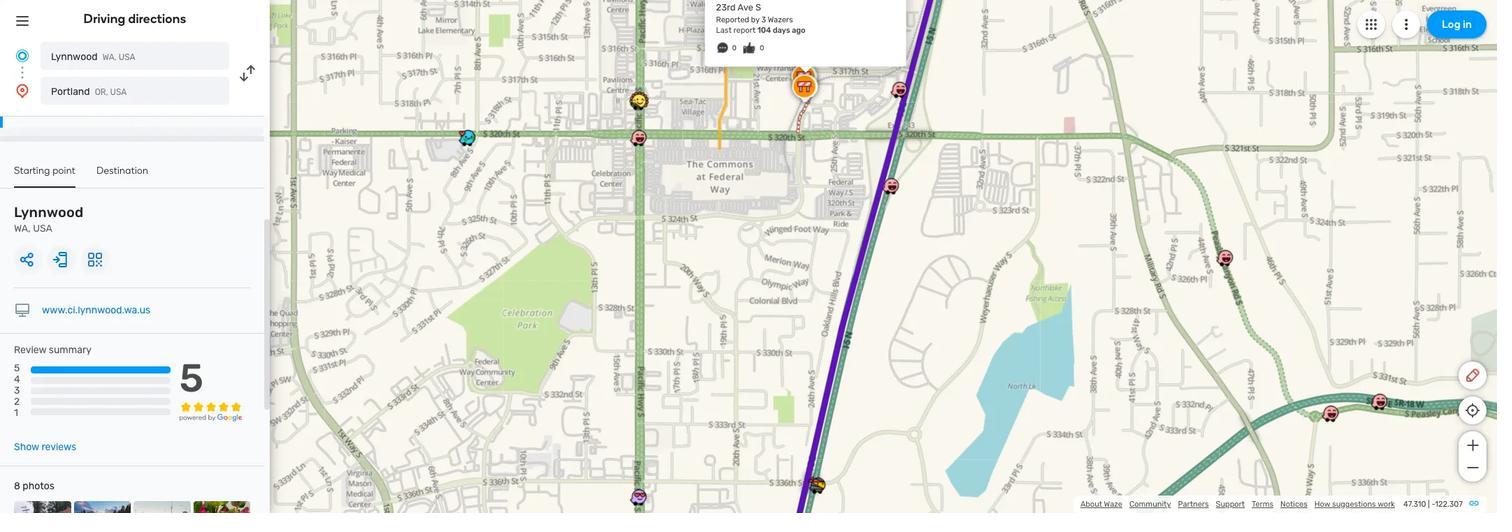 Task type: vqa. For each thing, say whether or not it's contained in the screenshot.
1st The '0'
yes



Task type: locate. For each thing, give the bounding box(es) containing it.
5
[[179, 356, 204, 402], [14, 363, 20, 375]]

lynnwood down starting point button
[[14, 204, 83, 221]]

work
[[1378, 501, 1396, 510]]

0 horizontal spatial 0
[[733, 45, 737, 53]]

lynnwood
[[51, 51, 98, 63], [14, 204, 83, 221]]

122.307
[[1436, 501, 1464, 510]]

5 4 3 2 1
[[14, 363, 20, 420]]

location image
[[14, 83, 31, 99]]

image 3 of lynnwood, lynnwood image
[[134, 502, 191, 514]]

reported
[[716, 16, 750, 25]]

1 vertical spatial 3
[[14, 385, 20, 397]]

usa down starting point button
[[33, 223, 52, 235]]

1 horizontal spatial 0
[[760, 45, 764, 53]]

notices
[[1281, 501, 1308, 510]]

how suggestions work link
[[1315, 501, 1396, 510]]

starting point button
[[14, 165, 76, 188]]

portland or, usa
[[51, 86, 127, 98]]

waze
[[1105, 501, 1123, 510]]

3 up 1
[[14, 385, 20, 397]]

terms link
[[1252, 501, 1274, 510]]

0 vertical spatial 3
[[762, 16, 766, 25]]

0
[[733, 45, 737, 53], [760, 45, 764, 53]]

0 horizontal spatial wa,
[[14, 223, 31, 235]]

0 down "104"
[[760, 45, 764, 53]]

usa right or,
[[110, 87, 127, 97]]

0 down report
[[733, 45, 737, 53]]

wa, down starting point button
[[14, 223, 31, 235]]

×
[[894, 68, 900, 81]]

3 inside "5 4 3 2 1"
[[14, 385, 20, 397]]

lynnwood wa, usa down starting point button
[[14, 204, 83, 235]]

2
[[14, 397, 20, 409]]

1 vertical spatial lynnwood
[[14, 204, 83, 221]]

3
[[762, 16, 766, 25], [14, 385, 20, 397]]

point
[[53, 165, 76, 177]]

3 right by
[[762, 16, 766, 25]]

1 horizontal spatial wa,
[[102, 52, 117, 62]]

starting point
[[14, 165, 76, 177]]

link image
[[1469, 499, 1480, 510]]

last
[[716, 27, 732, 36]]

104
[[758, 27, 771, 36]]

usa inside portland or, usa
[[110, 87, 127, 97]]

wa, up or,
[[102, 52, 117, 62]]

driving directions
[[84, 11, 186, 27]]

usa down driving directions
[[119, 52, 135, 62]]

zoom in image
[[1465, 438, 1482, 455]]

lynnwood wa, usa up portland or, usa
[[51, 51, 135, 63]]

or,
[[95, 87, 108, 97]]

pencil image
[[1465, 368, 1482, 385]]

www.ci.lynnwood.wa.us
[[42, 305, 150, 317]]

0 vertical spatial lynnwood
[[51, 51, 98, 63]]

1 horizontal spatial 3
[[762, 16, 766, 25]]

1 0 from the left
[[733, 45, 737, 53]]

0 vertical spatial wa,
[[102, 52, 117, 62]]

23rd ave s reported by 3 wazers last report 104 days ago
[[716, 3, 806, 36]]

lynnwood up portland
[[51, 51, 98, 63]]

190.1 miles
[[39, 106, 88, 116]]

notices link
[[1281, 501, 1308, 510]]

partners link
[[1179, 501, 1209, 510]]

usa
[[119, 52, 135, 62], [110, 87, 127, 97], [33, 223, 52, 235]]

driving
[[84, 11, 125, 27]]

suggestions
[[1333, 501, 1377, 510]]

s
[[756, 3, 762, 13]]

0 horizontal spatial 5
[[14, 363, 20, 375]]

directions
[[128, 11, 186, 27]]

4
[[14, 374, 20, 386]]

1 vertical spatial usa
[[110, 87, 127, 97]]

5 inside "5 4 3 2 1"
[[14, 363, 20, 375]]

lynnwood wa, usa
[[51, 51, 135, 63], [14, 204, 83, 235]]

1
[[14, 408, 18, 420]]

by
[[751, 16, 760, 25]]

0 horizontal spatial 3
[[14, 385, 20, 397]]

current location image
[[14, 48, 31, 64]]

image 1 of lynnwood, lynnwood image
[[14, 502, 71, 514]]

wa,
[[102, 52, 117, 62], [14, 223, 31, 235]]

1 horizontal spatial 5
[[179, 356, 204, 402]]



Task type: describe. For each thing, give the bounding box(es) containing it.
0 vertical spatial lynnwood wa, usa
[[51, 51, 135, 63]]

47.310
[[1404, 501, 1427, 510]]

computer image
[[14, 303, 31, 320]]

photos
[[23, 481, 54, 493]]

ave
[[738, 3, 754, 13]]

about
[[1081, 501, 1103, 510]]

summary
[[49, 345, 92, 357]]

www.ci.lynnwood.wa.us link
[[42, 305, 150, 317]]

show reviews
[[14, 442, 76, 454]]

8 photos
[[14, 481, 54, 493]]

3 inside 23rd ave s reported by 3 wazers last report 104 days ago
[[762, 16, 766, 25]]

× link
[[891, 68, 903, 81]]

-
[[1432, 501, 1436, 510]]

support
[[1216, 501, 1245, 510]]

support link
[[1216, 501, 1245, 510]]

reviews
[[42, 442, 76, 454]]

destination button
[[97, 165, 148, 187]]

23rd
[[716, 3, 736, 13]]

5 for 5
[[179, 356, 204, 402]]

days
[[773, 27, 791, 36]]

terms
[[1252, 501, 1274, 510]]

0 vertical spatial usa
[[119, 52, 135, 62]]

partners
[[1179, 501, 1209, 510]]

8
[[14, 481, 20, 493]]

5 for 5 4 3 2 1
[[14, 363, 20, 375]]

starting
[[14, 165, 50, 177]]

47.310 | -122.307
[[1404, 501, 1464, 510]]

miles
[[62, 106, 88, 116]]

190.1
[[39, 106, 60, 116]]

2 0 from the left
[[760, 45, 764, 53]]

wazers
[[768, 16, 793, 25]]

1 vertical spatial wa,
[[14, 223, 31, 235]]

review summary
[[14, 345, 92, 357]]

2 vertical spatial usa
[[33, 223, 52, 235]]

destination
[[97, 165, 148, 177]]

image 2 of lynnwood, lynnwood image
[[74, 502, 131, 514]]

community
[[1130, 501, 1172, 510]]

community link
[[1130, 501, 1172, 510]]

1 vertical spatial lynnwood wa, usa
[[14, 204, 83, 235]]

portland
[[51, 86, 90, 98]]

zoom out image
[[1465, 460, 1482, 477]]

review
[[14, 345, 46, 357]]

|
[[1429, 501, 1431, 510]]

about waze link
[[1081, 501, 1123, 510]]

show
[[14, 442, 39, 454]]

how
[[1315, 501, 1331, 510]]

about waze community partners support terms notices how suggestions work
[[1081, 501, 1396, 510]]

image 4 of lynnwood, lynnwood image
[[193, 502, 250, 514]]

report
[[734, 27, 756, 36]]

ago
[[792, 27, 806, 36]]



